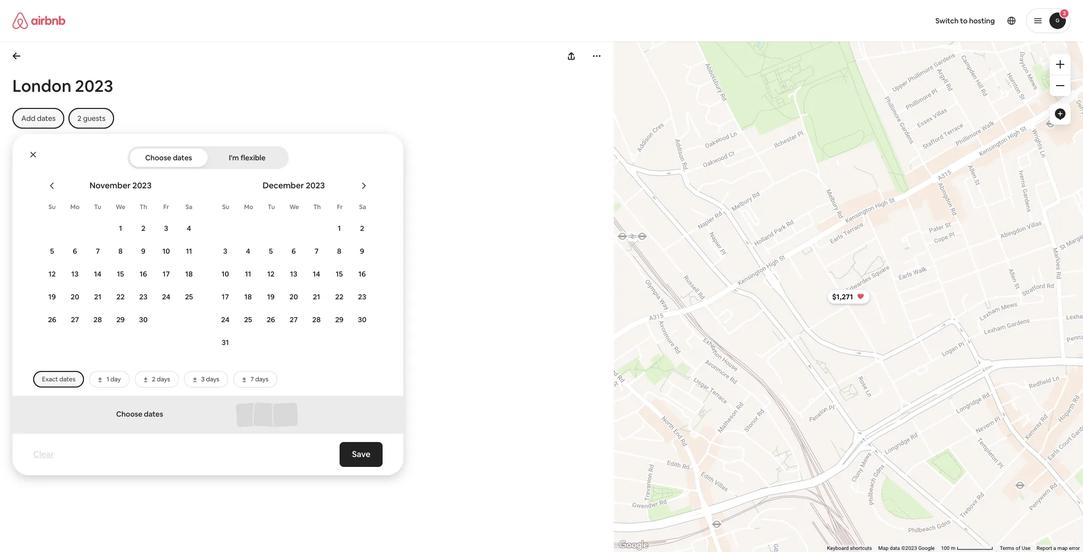 Task type: vqa. For each thing, say whether or not it's contained in the screenshot.
Show more BUTTON corresponding to beautiful.
no



Task type: describe. For each thing, give the bounding box(es) containing it.
1 vertical spatial 4
[[246, 246, 250, 256]]

1 8 button from the left
[[109, 240, 132, 262]]

2 27 button from the left
[[282, 309, 305, 330]]

1 19 from the left
[[48, 292, 56, 301]]

day
[[111, 375, 121, 383]]

1 20 button from the left
[[64, 286, 86, 308]]

1 16 button from the left
[[132, 263, 155, 285]]

2 we from the left
[[290, 203, 299, 211]]

100 m
[[942, 545, 957, 551]]

2 22 button from the left
[[328, 286, 351, 308]]

0 vertical spatial 18
[[185, 269, 193, 279]]

1 vertical spatial 10 button
[[214, 263, 237, 285]]

1 16 from the left
[[140, 269, 147, 279]]

1 horizontal spatial 18 button
[[237, 286, 260, 308]]

terms
[[1000, 545, 1015, 551]]

1 vertical spatial 17 button
[[214, 286, 237, 308]]

20 for 2nd 20 button from left
[[290, 292, 298, 301]]

beds
[[19, 343, 36, 353]]

google
[[919, 545, 935, 551]]

1 vertical spatial choose dates
[[116, 409, 163, 419]]

21 for 2nd 21 button from the right
[[94, 292, 101, 301]]

2 28 from the left
[[313, 315, 321, 324]]

0 horizontal spatial 25 button
[[178, 286, 201, 308]]

$1,271 inside apartment in london 2 beds 5 nights $1,271 total before taxes
[[12, 368, 35, 378]]

0 vertical spatial 11
[[186, 246, 192, 256]]

exact
[[42, 375, 58, 383]]

0 horizontal spatial 3 button
[[155, 217, 178, 239]]

1 vertical spatial choose
[[116, 409, 142, 419]]

2 6 button from the left
[[282, 240, 305, 262]]

0 vertical spatial 10 button
[[155, 240, 178, 262]]

add a note
[[12, 384, 53, 394]]

0 vertical spatial 24 button
[[155, 286, 178, 308]]

1 horizontal spatial 24
[[221, 315, 230, 324]]

shortcuts
[[851, 545, 873, 551]]

save button
[[340, 442, 383, 467]]

1 horizontal spatial 3
[[201, 375, 205, 383]]

clear
[[33, 449, 54, 460]]

dates inside button
[[173, 153, 192, 162]]

2 29 button from the left
[[328, 309, 351, 330]]

$1,271 button
[[828, 289, 871, 304]]

choose inside button
[[145, 153, 171, 162]]

of
[[1016, 545, 1021, 551]]

30 for second 30 button from right
[[139, 315, 148, 324]]

1 12 button from the left
[[41, 263, 64, 285]]

0 vertical spatial 11 button
[[178, 240, 201, 262]]

1 19 button from the left
[[41, 286, 64, 308]]

2 horizontal spatial 7
[[315, 246, 319, 256]]

31
[[222, 338, 229, 347]]

1 13 from the left
[[71, 269, 79, 279]]

flexible
[[241, 153, 266, 162]]

november
[[90, 180, 131, 191]]

add dates button
[[12, 108, 65, 129]]

2 inside apartment in london 2 beds 5 nights $1,271 total before taxes
[[12, 343, 17, 353]]

0 vertical spatial 24
[[162, 292, 170, 301]]

choose dates button
[[129, 148, 208, 167]]

report a map error link
[[1037, 545, 1081, 551]]

terms of use
[[1000, 545, 1031, 551]]

choose dates inside button
[[145, 153, 192, 162]]

2 horizontal spatial 5
[[269, 246, 273, 256]]

1 horizontal spatial 11
[[245, 269, 251, 279]]

1 9 button from the left
[[132, 240, 155, 262]]

100 m button
[[938, 545, 997, 552]]

i'm flexible
[[229, 153, 266, 162]]

1 tu from the left
[[94, 203, 101, 211]]

1 vertical spatial 4 button
[[237, 240, 260, 262]]

0 vertical spatial 18 button
[[178, 263, 201, 285]]

0 horizontal spatial 3
[[164, 224, 168, 233]]

0 horizontal spatial 4 button
[[178, 217, 201, 239]]

days for 3 days
[[206, 375, 219, 383]]

8 for second the 8 button from right
[[118, 246, 123, 256]]

2 16 button from the left
[[351, 263, 374, 285]]

1 horizontal spatial 7
[[251, 375, 254, 383]]

2 fr from the left
[[337, 203, 343, 211]]

0 vertical spatial london
[[12, 75, 71, 96]]

1 22 button from the left
[[109, 286, 132, 308]]

1 th from the left
[[140, 203, 147, 211]]

2 14 button from the left
[[305, 263, 328, 285]]

1 vertical spatial 25 button
[[237, 309, 260, 330]]

9 for 2nd 9 button from left
[[360, 246, 365, 256]]

1 su from the left
[[49, 203, 56, 211]]

2 13 from the left
[[290, 269, 298, 279]]

m
[[952, 545, 956, 551]]

in
[[55, 332, 61, 342]]

exact dates
[[42, 375, 75, 383]]

2 26 button from the left
[[260, 309, 282, 330]]

25 for the bottommost the '25' button
[[244, 315, 252, 324]]

keyboard
[[828, 545, 849, 551]]

1 14 button from the left
[[86, 263, 109, 285]]

1 horizontal spatial 3 button
[[214, 240, 237, 262]]

7 days
[[251, 375, 269, 383]]

report a map error
[[1037, 545, 1081, 551]]

2 12 button from the left
[[260, 263, 282, 285]]

2 19 button from the left
[[260, 286, 282, 308]]

2 horizontal spatial 3
[[223, 246, 227, 256]]

©2023
[[902, 545, 918, 551]]

26 for second 26 button from left
[[267, 315, 275, 324]]

save
[[352, 449, 370, 460]]

1 horizontal spatial 11 button
[[237, 263, 260, 285]]

15 for first 15 button from the right
[[336, 269, 343, 279]]

1 vertical spatial 18
[[245, 292, 252, 301]]

1 21 button from the left
[[86, 286, 109, 308]]

november 2023
[[90, 180, 152, 191]]

0 horizontal spatial 10
[[162, 246, 170, 256]]

2023 for november 2023
[[132, 180, 152, 191]]

26 for 1st 26 button
[[48, 315, 56, 324]]

31 button
[[214, 332, 237, 353]]

2 30 button from the left
[[351, 309, 374, 330]]

i'm flexible button
[[208, 148, 287, 167]]

23 for first 23 "button" from right
[[358, 292, 367, 301]]

i'm
[[229, 153, 239, 162]]

taxes
[[80, 368, 100, 378]]

terms of use link
[[1000, 545, 1031, 551]]

apartment in london 2 beds 5 nights $1,271 total before taxes
[[12, 332, 100, 378]]

add a note button
[[12, 384, 53, 394]]

9 for first 9 button
[[141, 246, 146, 256]]

nights
[[18, 354, 41, 364]]

days for 2 days
[[157, 375, 170, 383]]

1 horizontal spatial 5
[[50, 246, 54, 256]]

1 5 button from the left
[[41, 240, 64, 262]]

2 5 button from the left
[[260, 240, 282, 262]]

25 for left the '25' button
[[185, 292, 193, 301]]

1 29 button from the left
[[109, 309, 132, 330]]

december 2023
[[263, 180, 325, 191]]

2 13 button from the left
[[282, 263, 305, 285]]

5 inside apartment in london 2 beds 5 nights $1,271 total before taxes
[[12, 354, 17, 364]]

0 horizontal spatial 1
[[107, 375, 109, 383]]

2 button for november 2023
[[132, 217, 155, 239]]

keyboard shortcuts
[[828, 545, 873, 551]]

1 vertical spatial 10
[[222, 269, 229, 279]]



Task type: locate. For each thing, give the bounding box(es) containing it.
0 vertical spatial 3
[[164, 224, 168, 233]]

1 8 from the left
[[118, 246, 123, 256]]

we down the november 2023
[[116, 203, 125, 211]]

0 horizontal spatial 13
[[71, 269, 79, 279]]

2 9 button from the left
[[351, 240, 374, 262]]

2 14 from the left
[[313, 269, 320, 279]]

1 12 from the left
[[49, 269, 56, 279]]

days down the 31 button
[[206, 375, 219, 383]]

0 vertical spatial a
[[30, 384, 34, 394]]

23
[[139, 292, 148, 301], [358, 292, 367, 301]]

5
[[50, 246, 54, 256], [269, 246, 273, 256], [12, 354, 17, 364]]

apartment
[[12, 332, 53, 342]]

1 for december 2023
[[338, 224, 341, 233]]

1 mo from the left
[[70, 203, 80, 211]]

2 days
[[152, 375, 170, 383]]

tu down december
[[268, 203, 275, 211]]

1 2 button from the left
[[132, 217, 155, 239]]

1 horizontal spatial choose
[[145, 153, 171, 162]]

15
[[117, 269, 124, 279], [336, 269, 343, 279]]

12 for 2nd 12 button
[[267, 269, 275, 279]]

keyboard shortcuts button
[[828, 545, 873, 552]]

1 26 button from the left
[[41, 309, 64, 330]]

1 28 button from the left
[[86, 309, 109, 330]]

1 horizontal spatial 21 button
[[305, 286, 328, 308]]

0 vertical spatial 4 button
[[178, 217, 201, 239]]

1 15 from the left
[[117, 269, 124, 279]]

choose down day in the left bottom of the page
[[116, 409, 142, 419]]

add down london 2023 on the top
[[21, 114, 35, 123]]

17 for 17 button to the bottom
[[222, 292, 229, 301]]

1 horizontal spatial 26
[[267, 315, 275, 324]]

0 horizontal spatial 6
[[73, 246, 77, 256]]

20 for 1st 20 button
[[71, 292, 79, 301]]

$1,271 inside '$1,271' 'button'
[[832, 292, 853, 301]]

0 horizontal spatial 2023
[[75, 75, 113, 96]]

1 horizontal spatial 4
[[246, 246, 250, 256]]

add inside dropdown button
[[21, 114, 35, 123]]

tab list containing choose dates
[[129, 146, 287, 169]]

2 19 from the left
[[267, 292, 275, 301]]

1 6 button from the left
[[64, 240, 86, 262]]

2
[[141, 224, 146, 233], [360, 224, 364, 233], [12, 343, 17, 353], [152, 375, 156, 383]]

zoom in image
[[1057, 60, 1065, 68]]

1 button for november 2023
[[109, 217, 132, 239]]

0 horizontal spatial 25
[[185, 292, 193, 301]]

0 horizontal spatial $1,271
[[12, 368, 35, 378]]

1 vertical spatial $1,271
[[12, 368, 35, 378]]

1 horizontal spatial 25 button
[[237, 309, 260, 330]]

1 30 from the left
[[139, 315, 148, 324]]

21 for 2nd 21 button
[[313, 292, 320, 301]]

2 21 button from the left
[[305, 286, 328, 308]]

1 horizontal spatial 10 button
[[214, 263, 237, 285]]

2 days from the left
[[206, 375, 219, 383]]

add dates
[[21, 114, 56, 123]]

1 horizontal spatial 8 button
[[328, 240, 351, 262]]

december
[[263, 180, 304, 191]]

1 horizontal spatial 29
[[335, 315, 344, 324]]

1 horizontal spatial days
[[206, 375, 219, 383]]

10 button
[[155, 240, 178, 262], [214, 263, 237, 285]]

1 26 from the left
[[48, 315, 56, 324]]

14 for second the 14 "button"
[[313, 269, 320, 279]]

4
[[187, 224, 191, 233], [246, 246, 250, 256]]

2 23 button from the left
[[351, 286, 374, 308]]

we
[[116, 203, 125, 211], [290, 203, 299, 211]]

1 fr from the left
[[163, 203, 169, 211]]

16
[[140, 269, 147, 279], [359, 269, 366, 279]]

3 button
[[155, 217, 178, 239], [214, 240, 237, 262]]

27 for 2nd the 27 button
[[290, 315, 298, 324]]

14 for first the 14 "button" from the left
[[94, 269, 102, 279]]

0 vertical spatial 10
[[162, 246, 170, 256]]

2023 for december 2023
[[306, 180, 325, 191]]

22 button
[[109, 286, 132, 308], [328, 286, 351, 308]]

1 23 button from the left
[[132, 286, 155, 308]]

before
[[55, 368, 79, 378]]

1 23 from the left
[[139, 292, 148, 301]]

23 button
[[132, 286, 155, 308], [351, 286, 374, 308]]

19
[[48, 292, 56, 301], [267, 292, 275, 301]]

1 horizontal spatial 7 button
[[305, 240, 328, 262]]

$1,271
[[832, 292, 853, 301], [12, 368, 35, 378]]

1 horizontal spatial $1,271
[[832, 292, 853, 301]]

0 horizontal spatial 15 button
[[109, 263, 132, 285]]

1 horizontal spatial 16
[[359, 269, 366, 279]]

1 horizontal spatial 23
[[358, 292, 367, 301]]

17
[[163, 269, 170, 279], [222, 292, 229, 301]]

1 button for december 2023
[[328, 217, 351, 239]]

14
[[94, 269, 102, 279], [313, 269, 320, 279]]

1 22 from the left
[[116, 292, 125, 301]]

data
[[890, 545, 901, 551]]

28 button
[[86, 309, 109, 330], [305, 309, 328, 330]]

zoom out image
[[1057, 81, 1065, 90]]

add for add a note
[[12, 384, 28, 394]]

14 button
[[86, 263, 109, 285], [305, 263, 328, 285]]

2 9 from the left
[[360, 246, 365, 256]]

1 horizontal spatial 13 button
[[282, 263, 305, 285]]

1 29 from the left
[[116, 315, 125, 324]]

2 20 from the left
[[290, 292, 298, 301]]

12 for second 12 button from right
[[49, 269, 56, 279]]

2 tu from the left
[[268, 203, 275, 211]]

1 28 from the left
[[94, 315, 102, 324]]

2023
[[75, 75, 113, 96], [132, 180, 152, 191], [306, 180, 325, 191]]

8
[[118, 246, 123, 256], [337, 246, 342, 256]]

22
[[116, 292, 125, 301], [335, 292, 344, 301]]

0 vertical spatial 25
[[185, 292, 193, 301]]

2 16 from the left
[[359, 269, 366, 279]]

12
[[49, 269, 56, 279], [267, 269, 275, 279]]

13 button
[[64, 263, 86, 285], [282, 263, 305, 285]]

0 horizontal spatial 22 button
[[109, 286, 132, 308]]

1 vertical spatial 11
[[245, 269, 251, 279]]

1 horizontal spatial 13
[[290, 269, 298, 279]]

2 button
[[132, 217, 155, 239], [351, 217, 374, 239]]

2 12 from the left
[[267, 269, 275, 279]]

28
[[94, 315, 102, 324], [313, 315, 321, 324]]

0 horizontal spatial 11 button
[[178, 240, 201, 262]]

30 button
[[132, 309, 155, 330], [351, 309, 374, 330]]

0 vertical spatial $1,271
[[832, 292, 853, 301]]

days
[[157, 375, 170, 383], [206, 375, 219, 383], [255, 375, 269, 383]]

1 vertical spatial 3 button
[[214, 240, 237, 262]]

1 horizontal spatial 28
[[313, 315, 321, 324]]

1 horizontal spatial 29 button
[[328, 309, 351, 330]]

google map
including 1 saved stay. region
[[529, 0, 1084, 552]]

th
[[140, 203, 147, 211], [313, 203, 321, 211]]

3
[[164, 224, 168, 233], [223, 246, 227, 256], [201, 375, 205, 383]]

24 button
[[155, 286, 178, 308], [214, 309, 237, 330]]

0 horizontal spatial 6 button
[[64, 240, 86, 262]]

1 horizontal spatial 28 button
[[305, 309, 328, 330]]

profile element
[[554, 0, 1071, 42]]

add left note
[[12, 384, 28, 394]]

2 8 button from the left
[[328, 240, 351, 262]]

dates down london 2023 on the top
[[37, 114, 56, 123]]

th down december 2023 on the top left
[[313, 203, 321, 211]]

1 27 button from the left
[[64, 309, 86, 330]]

9
[[141, 246, 146, 256], [360, 246, 365, 256]]

note
[[36, 384, 53, 394]]

google image
[[617, 539, 651, 552]]

calendar application
[[29, 169, 729, 363]]

2 15 button from the left
[[328, 263, 351, 285]]

1 we from the left
[[116, 203, 125, 211]]

add a place to the map image
[[1055, 108, 1067, 120]]

0 horizontal spatial 29
[[116, 315, 125, 324]]

1 7 button from the left
[[86, 240, 109, 262]]

tu down "november"
[[94, 203, 101, 211]]

2 button for december 2023
[[351, 217, 374, 239]]

1 30 button from the left
[[132, 309, 155, 330]]

1 day
[[107, 375, 121, 383]]

we down december 2023 on the top left
[[290, 203, 299, 211]]

total
[[36, 368, 53, 378]]

1 horizontal spatial 27
[[290, 315, 298, 324]]

report
[[1037, 545, 1053, 551]]

1 horizontal spatial 30 button
[[351, 309, 374, 330]]

group
[[12, 147, 201, 326]]

1 horizontal spatial 20 button
[[282, 286, 305, 308]]

10
[[162, 246, 170, 256], [222, 269, 229, 279]]

0 horizontal spatial 8
[[118, 246, 123, 256]]

2 su from the left
[[222, 203, 230, 211]]

dates
[[37, 114, 56, 123], [173, 153, 192, 162], [59, 375, 75, 383], [144, 409, 163, 419]]

0 horizontal spatial 20 button
[[64, 286, 86, 308]]

1 horizontal spatial 26 button
[[260, 309, 282, 330]]

1 20 from the left
[[71, 292, 79, 301]]

23 for 1st 23 "button" from the left
[[139, 292, 148, 301]]

1 horizontal spatial 24 button
[[214, 309, 237, 330]]

25 button
[[178, 286, 201, 308], [237, 309, 260, 330]]

0 horizontal spatial 30
[[139, 315, 148, 324]]

8 button
[[109, 240, 132, 262], [328, 240, 351, 262]]

1 horizontal spatial 8
[[337, 246, 342, 256]]

1 horizontal spatial 14 button
[[305, 263, 328, 285]]

0 horizontal spatial 23
[[139, 292, 148, 301]]

1 15 button from the left
[[109, 263, 132, 285]]

1 sa from the left
[[186, 203, 193, 211]]

2 26 from the left
[[267, 315, 275, 324]]

17 for top 17 button
[[163, 269, 170, 279]]

dates inside dropdown button
[[37, 114, 56, 123]]

2 21 from the left
[[313, 292, 320, 301]]

1 horizontal spatial 21
[[313, 292, 320, 301]]

tab list inside dialog
[[129, 146, 287, 169]]

1 horizontal spatial a
[[1054, 545, 1057, 551]]

0 horizontal spatial choose
[[116, 409, 142, 419]]

1
[[119, 224, 122, 233], [338, 224, 341, 233], [107, 375, 109, 383]]

2 27 from the left
[[290, 315, 298, 324]]

20
[[71, 292, 79, 301], [290, 292, 298, 301]]

0 horizontal spatial 12
[[49, 269, 56, 279]]

1 horizontal spatial 12 button
[[260, 263, 282, 285]]

16 button
[[132, 263, 155, 285], [351, 263, 374, 285]]

map
[[1058, 545, 1068, 551]]

0 horizontal spatial we
[[116, 203, 125, 211]]

1 horizontal spatial 6 button
[[282, 240, 305, 262]]

mo
[[70, 203, 80, 211], [244, 203, 253, 211]]

0 horizontal spatial 30 button
[[132, 309, 155, 330]]

18
[[185, 269, 193, 279], [245, 292, 252, 301]]

30 for 2nd 30 button
[[358, 315, 367, 324]]

29 button
[[109, 309, 132, 330], [328, 309, 351, 330]]

8 for 1st the 8 button from the right
[[337, 246, 342, 256]]

1 for november 2023
[[119, 224, 122, 233]]

dates down 2 days at the bottom of the page
[[144, 409, 163, 419]]

15 for second 15 button from the right
[[117, 269, 124, 279]]

1 horizontal spatial 22
[[335, 292, 344, 301]]

london 2023
[[12, 75, 113, 96]]

a
[[30, 384, 34, 394], [1054, 545, 1057, 551]]

1 21 from the left
[[94, 292, 101, 301]]

days for 7 days
[[255, 375, 269, 383]]

12 button
[[41, 263, 64, 285], [260, 263, 282, 285]]

1 horizontal spatial 19 button
[[260, 286, 282, 308]]

0 vertical spatial 17 button
[[155, 263, 178, 285]]

1 horizontal spatial 30
[[358, 315, 367, 324]]

1 horizontal spatial 2023
[[132, 180, 152, 191]]

11 button
[[178, 240, 201, 262], [237, 263, 260, 285]]

1 13 button from the left
[[64, 263, 86, 285]]

1 horizontal spatial 9 button
[[351, 240, 374, 262]]

use
[[1022, 545, 1031, 551]]

30
[[139, 315, 148, 324], [358, 315, 367, 324]]

21 button
[[86, 286, 109, 308], [305, 286, 328, 308]]

1 horizontal spatial 27 button
[[282, 309, 305, 330]]

choose dates
[[145, 153, 192, 162], [116, 409, 163, 419]]

0 horizontal spatial 7
[[96, 246, 100, 256]]

1 days from the left
[[157, 375, 170, 383]]

2 1 button from the left
[[328, 217, 351, 239]]

0 horizontal spatial mo
[[70, 203, 80, 211]]

2 6 from the left
[[292, 246, 296, 256]]

su
[[49, 203, 56, 211], [222, 203, 230, 211]]

2 28 button from the left
[[305, 309, 328, 330]]

2 23 from the left
[[358, 292, 367, 301]]

tab list
[[129, 146, 287, 169]]

clear button
[[28, 444, 59, 465]]

days right the 3 days
[[255, 375, 269, 383]]

2 horizontal spatial 1
[[338, 224, 341, 233]]

dates right exact
[[59, 375, 75, 383]]

2023 for london 2023
[[75, 75, 113, 96]]

a left the map
[[1054, 545, 1057, 551]]

21
[[94, 292, 101, 301], [313, 292, 320, 301]]

1 horizontal spatial 6
[[292, 246, 296, 256]]

a for add
[[30, 384, 34, 394]]

0 vertical spatial choose
[[145, 153, 171, 162]]

add
[[21, 114, 35, 123], [12, 384, 28, 394]]

3 days from the left
[[255, 375, 269, 383]]

dates left i'm
[[173, 153, 192, 162]]

0 horizontal spatial 26
[[48, 315, 56, 324]]

choose left remove from wishlist: apartment in london image
[[145, 153, 171, 162]]

27 for first the 27 button
[[71, 315, 79, 324]]

1 14 from the left
[[94, 269, 102, 279]]

dialog
[[12, 134, 729, 475]]

london
[[12, 75, 71, 96], [63, 332, 91, 342]]

add for add dates
[[21, 114, 35, 123]]

london right in
[[63, 332, 91, 342]]

map data ©2023 google
[[879, 545, 935, 551]]

2 30 from the left
[[358, 315, 367, 324]]

london inside apartment in london 2 beds 5 nights $1,271 total before taxes
[[63, 332, 91, 342]]

2 2 button from the left
[[351, 217, 374, 239]]

3 days
[[201, 375, 219, 383]]

26 button
[[41, 309, 64, 330], [260, 309, 282, 330]]

25
[[185, 292, 193, 301], [244, 315, 252, 324]]

0 horizontal spatial 29 button
[[109, 309, 132, 330]]

0 horizontal spatial 17 button
[[155, 263, 178, 285]]

0 horizontal spatial 10 button
[[155, 240, 178, 262]]

remove from wishlist: apartment in london image
[[180, 155, 192, 168]]

1 vertical spatial 24 button
[[214, 309, 237, 330]]

0 horizontal spatial 9 button
[[132, 240, 155, 262]]

1 9 from the left
[[141, 246, 146, 256]]

2 15 from the left
[[336, 269, 343, 279]]

27
[[71, 315, 79, 324], [290, 315, 298, 324]]

london up "add dates"
[[12, 75, 71, 96]]

2 mo from the left
[[244, 203, 253, 211]]

0 horizontal spatial 17
[[163, 269, 170, 279]]

a for report
[[1054, 545, 1057, 551]]

100
[[942, 545, 950, 551]]

sa
[[186, 203, 193, 211], [359, 203, 366, 211]]

1 27 from the left
[[71, 315, 79, 324]]

0 horizontal spatial 4
[[187, 224, 191, 233]]

2 7 button from the left
[[305, 240, 328, 262]]

18 button
[[178, 263, 201, 285], [237, 286, 260, 308]]

days left the 3 days
[[157, 375, 170, 383]]

11
[[186, 246, 192, 256], [245, 269, 251, 279]]

a left note
[[30, 384, 34, 394]]

1 horizontal spatial 9
[[360, 246, 365, 256]]

2 8 from the left
[[337, 246, 342, 256]]

dialog containing november 2023
[[12, 134, 729, 475]]

2 22 from the left
[[335, 292, 344, 301]]

2 th from the left
[[313, 203, 321, 211]]

1 6 from the left
[[73, 246, 77, 256]]

1 horizontal spatial 22 button
[[328, 286, 351, 308]]

6 button
[[64, 240, 86, 262], [282, 240, 305, 262]]

0 horizontal spatial a
[[30, 384, 34, 394]]

error
[[1070, 545, 1081, 551]]

1 1 button from the left
[[109, 217, 132, 239]]

1 horizontal spatial 1
[[119, 224, 122, 233]]

1 vertical spatial london
[[63, 332, 91, 342]]

map
[[879, 545, 889, 551]]

17 button
[[155, 263, 178, 285], [214, 286, 237, 308]]

0 vertical spatial choose dates
[[145, 153, 192, 162]]

2 sa from the left
[[359, 203, 366, 211]]

1 horizontal spatial sa
[[359, 203, 366, 211]]

0 horizontal spatial 16
[[140, 269, 147, 279]]

2 20 button from the left
[[282, 286, 305, 308]]

fr
[[163, 203, 169, 211], [337, 203, 343, 211]]

choose
[[145, 153, 171, 162], [116, 409, 142, 419]]

2 29 from the left
[[335, 315, 344, 324]]

1 horizontal spatial 15 button
[[328, 263, 351, 285]]

0 horizontal spatial days
[[157, 375, 170, 383]]

0 vertical spatial add
[[21, 114, 35, 123]]

19 button
[[41, 286, 64, 308], [260, 286, 282, 308]]

th down the november 2023
[[140, 203, 147, 211]]



